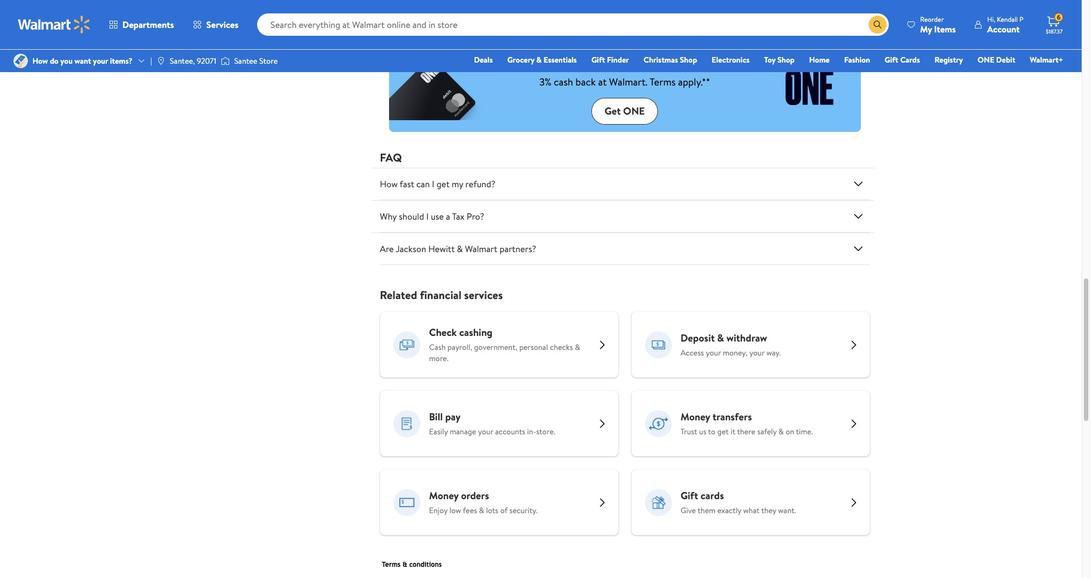 Task type: describe. For each thing, give the bounding box(es) containing it.
enjoy
[[429, 505, 448, 516]]

them
[[698, 505, 715, 516]]

2 shop now list item from the left
[[625, 0, 876, 29]]

get
[[605, 104, 621, 118]]

shop now link for second shop now list item from left
[[631, 0, 870, 20]]

debit with rewards 3% cash back at walmart. terms apply.**
[[539, 50, 710, 89]]

give
[[681, 505, 696, 516]]

related
[[380, 288, 417, 303]]

p
[[1020, 14, 1024, 24]]

shop now for second shop now list item from left
[[650, 6, 683, 17]]

bill
[[429, 410, 443, 424]]

1 shop now list item from the left
[[373, 0, 625, 29]]

lots
[[486, 505, 498, 516]]

now for first shop now list item
[[417, 6, 431, 17]]

 image for how do you want your items?
[[13, 54, 28, 68]]

search icon image
[[873, 20, 882, 29]]

fashion
[[844, 54, 870, 65]]

now for second shop now list item from left
[[669, 6, 683, 17]]

transfers
[[713, 410, 752, 424]]

trust
[[681, 426, 697, 437]]

money transfers trust us to get it there safely & on time.
[[681, 410, 813, 437]]

access
[[681, 347, 704, 359]]

how for how do you want your items?
[[32, 55, 48, 66]]

how fast can i get my refund? image
[[852, 177, 865, 191]]

orders
[[461, 489, 489, 503]]

hi,
[[987, 14, 995, 24]]

us
[[699, 426, 706, 437]]

why should i use a tax pro? image
[[852, 210, 865, 223]]

money orders. enjoy low fees and lots of security. image
[[393, 489, 420, 516]]

cards
[[701, 489, 724, 503]]

$187.37
[[1046, 27, 1063, 35]]

fast
[[400, 178, 414, 190]]

gift for finder
[[591, 54, 605, 65]]

1 vertical spatial one
[[623, 104, 645, 118]]

account
[[987, 23, 1020, 35]]

government,
[[474, 342, 517, 353]]

time.
[[796, 426, 813, 437]]

toy shop
[[764, 54, 795, 65]]

debit inside one debit link
[[996, 54, 1015, 65]]

are jackson hewitt & walmart partners? image
[[852, 242, 865, 256]]

checks
[[550, 342, 573, 353]]

check
[[429, 326, 457, 339]]

fees
[[463, 505, 477, 516]]

grocery & essentials link
[[502, 54, 582, 66]]

refund?
[[465, 178, 495, 190]]

exactly
[[717, 505, 741, 516]]

money transfers. trust us to get it there safely and on time. image
[[645, 410, 672, 437]]

92071
[[197, 55, 216, 66]]

deals
[[474, 54, 493, 65]]

partners?
[[500, 243, 536, 255]]

reorder my items
[[920, 14, 956, 35]]

services
[[464, 288, 503, 303]]

should
[[399, 210, 424, 223]]

kendall
[[997, 14, 1018, 24]]

they
[[761, 505, 776, 516]]

a
[[446, 210, 450, 223]]

are jackson hewitt & walmart partners?
[[380, 243, 536, 255]]

& inside check cashing cash payroll, government, personal checks & more.
[[575, 342, 580, 353]]

Walmart Site-Wide search field
[[257, 13, 889, 36]]

registry
[[935, 54, 963, 65]]

fashion link
[[839, 54, 875, 66]]

walmart
[[465, 243, 497, 255]]

& inside money orders enjoy low fees & lots of security.
[[479, 505, 484, 516]]

gift cards
[[885, 54, 920, 65]]

gift finder link
[[586, 54, 634, 66]]

 image for santee, 92071
[[156, 56, 165, 65]]

0 horizontal spatial get
[[437, 178, 450, 190]]

one debit link
[[973, 54, 1020, 66]]

toy
[[764, 54, 776, 65]]

easily
[[429, 426, 448, 437]]

gift for cards
[[885, 54, 898, 65]]

pay
[[445, 410, 461, 424]]

accounts
[[495, 426, 525, 437]]

gift cards. give them exactly what they want. image
[[645, 489, 672, 516]]

money for money orders
[[429, 489, 459, 503]]

how for how fast can i get my refund?
[[380, 178, 398, 190]]

it
[[731, 426, 735, 437]]

santee, 92071
[[170, 55, 216, 66]]

& right grocery
[[536, 54, 542, 65]]

manage
[[450, 426, 476, 437]]

withdraw
[[727, 331, 767, 345]]

santee,
[[170, 55, 195, 66]]

pro?
[[467, 210, 484, 223]]

your left 'way.'
[[749, 347, 765, 359]]

toy shop link
[[759, 54, 800, 66]]

grocery & essentials
[[507, 54, 577, 65]]

why
[[380, 210, 397, 223]]

cash
[[429, 342, 446, 353]]

1 horizontal spatial one
[[978, 54, 994, 65]]

bill pay easily manage your accounts in-store.
[[429, 410, 555, 437]]

christmas shop link
[[639, 54, 702, 66]]

items
[[934, 23, 956, 35]]



Task type: locate. For each thing, give the bounding box(es) containing it.
cashing
[[459, 326, 493, 339]]

how left fast
[[380, 178, 398, 190]]

0 horizontal spatial shop now
[[398, 6, 431, 17]]

walmart+
[[1030, 54, 1063, 65]]

1 horizontal spatial  image
[[156, 56, 165, 65]]

& left lots at the bottom
[[479, 505, 484, 516]]

gift cards give them exactly what they want.
[[681, 489, 796, 516]]

now
[[417, 6, 431, 17], [669, 6, 683, 17]]

one right get at the right top
[[623, 104, 645, 118]]

0 horizontal spatial money
[[429, 489, 459, 503]]

get one
[[605, 104, 645, 118]]

deposit and withdraw. access your money, your way. image
[[645, 331, 672, 358]]

your inside bill pay easily manage your accounts in-store.
[[478, 426, 493, 437]]

0 horizontal spatial i
[[426, 210, 429, 223]]

of
[[500, 505, 508, 516]]

1 vertical spatial how
[[380, 178, 398, 190]]

gift
[[591, 54, 605, 65], [885, 54, 898, 65], [681, 489, 698, 503]]

deposit & withdraw access your money, your way.
[[681, 331, 781, 359]]

2 shop now from the left
[[650, 6, 683, 17]]

your right the 'manage'
[[478, 426, 493, 437]]

0 vertical spatial money
[[681, 410, 710, 424]]

how do you want your items?
[[32, 55, 132, 66]]

debit inside debit with rewards 3% cash back at walmart. terms apply.**
[[551, 50, 595, 75]]

debit with rewards. get three percent cash back at walmart. terms apply. get one. image
[[389, 54, 861, 120]]

& left "on"
[[779, 426, 784, 437]]

store.
[[536, 426, 555, 437]]

store
[[259, 55, 278, 66]]

0 horizontal spatial gift
[[591, 54, 605, 65]]

shop now list item
[[373, 0, 625, 29], [625, 0, 876, 29]]

 image for santee store
[[221, 55, 230, 67]]

money for money transfers
[[681, 410, 710, 424]]

list
[[373, 0, 876, 29]]

money up enjoy
[[429, 489, 459, 503]]

check cashing. cash payroll, government, personal checks & more. image
[[393, 331, 420, 358]]

0 horizontal spatial debit
[[551, 50, 595, 75]]

gift finder
[[591, 54, 629, 65]]

debit
[[551, 50, 595, 75], [996, 54, 1015, 65]]

finder
[[607, 54, 629, 65]]

1 vertical spatial get
[[717, 426, 729, 437]]

shop now list item up deals
[[373, 0, 625, 29]]

way.
[[767, 347, 781, 359]]

terms
[[650, 75, 676, 89]]

more.
[[429, 353, 448, 364]]

home
[[809, 54, 830, 65]]

get one link
[[591, 98, 658, 125]]

home link
[[804, 54, 835, 66]]

1 vertical spatial i
[[426, 210, 429, 223]]

1 horizontal spatial now
[[669, 6, 683, 17]]

get left my
[[437, 178, 450, 190]]

0 vertical spatial get
[[437, 178, 450, 190]]

one debit
[[978, 54, 1015, 65]]

1 horizontal spatial money
[[681, 410, 710, 424]]

get inside money transfers trust us to get it there safely & on time.
[[717, 426, 729, 437]]

my
[[452, 178, 463, 190]]

& right checks
[[575, 342, 580, 353]]

2 now from the left
[[669, 6, 683, 17]]

0 horizontal spatial now
[[417, 6, 431, 17]]

money inside money orders enjoy low fees & lots of security.
[[429, 489, 459, 503]]

get left it at the bottom right of the page
[[717, 426, 729, 437]]

3%
[[539, 75, 551, 89]]

shop now link up toy
[[631, 0, 870, 20]]

walmart+ link
[[1025, 54, 1068, 66]]

departments button
[[100, 11, 183, 38]]

electronics
[[712, 54, 750, 65]]

1 now from the left
[[417, 6, 431, 17]]

your for pay
[[478, 426, 493, 437]]

1 horizontal spatial debit
[[996, 54, 1015, 65]]

rewards
[[637, 50, 699, 75]]

1 shop now link from the left
[[380, 0, 618, 20]]

gift left cards
[[885, 54, 898, 65]]

list containing shop now
[[373, 0, 876, 29]]

gift up the give
[[681, 489, 698, 503]]

my
[[920, 23, 932, 35]]

christmas
[[644, 54, 678, 65]]

why should i use a tax pro?
[[380, 210, 484, 223]]

electronics link
[[707, 54, 755, 66]]

shop now link up deals
[[380, 0, 618, 20]]

shop now link for first shop now list item
[[380, 0, 618, 20]]

1 vertical spatial money
[[429, 489, 459, 503]]

& inside deposit & withdraw access your money, your way.
[[717, 331, 724, 345]]

2 horizontal spatial gift
[[885, 54, 898, 65]]

 image
[[13, 54, 28, 68], [221, 55, 230, 67], [156, 56, 165, 65]]

0 horizontal spatial how
[[32, 55, 48, 66]]

gift left finder
[[591, 54, 605, 65]]

you
[[60, 55, 73, 66]]

gift cards link
[[880, 54, 925, 66]]

hewitt
[[428, 243, 455, 255]]

1 horizontal spatial how
[[380, 178, 398, 190]]

personal
[[519, 342, 548, 353]]

money up trust at the bottom right of page
[[681, 410, 710, 424]]

i
[[432, 178, 434, 190], [426, 210, 429, 223]]

money inside money transfers trust us to get it there safely & on time.
[[681, 410, 710, 424]]

one
[[978, 54, 994, 65], [623, 104, 645, 118]]

money
[[681, 410, 710, 424], [429, 489, 459, 503]]

on
[[786, 426, 794, 437]]

santee
[[234, 55, 257, 66]]

want.
[[778, 505, 796, 516]]

|
[[150, 55, 152, 66]]

are
[[380, 243, 394, 255]]

how left do
[[32, 55, 48, 66]]

money,
[[723, 347, 748, 359]]

0 horizontal spatial one
[[623, 104, 645, 118]]

6 $187.37
[[1046, 12, 1063, 35]]

& up money,
[[717, 331, 724, 345]]

1 horizontal spatial gift
[[681, 489, 698, 503]]

0 vertical spatial how
[[32, 55, 48, 66]]

your right access
[[706, 347, 721, 359]]

0 vertical spatial i
[[432, 178, 434, 190]]

shop
[[398, 6, 416, 17], [650, 6, 667, 17], [680, 54, 697, 65], [777, 54, 795, 65]]

1 horizontal spatial get
[[717, 426, 729, 437]]

gift inside gift cards give them exactly what they want.
[[681, 489, 698, 503]]

2 horizontal spatial  image
[[221, 55, 230, 67]]

1 horizontal spatial i
[[432, 178, 434, 190]]

in-
[[527, 426, 536, 437]]

low
[[449, 505, 461, 516]]

0 horizontal spatial shop now link
[[380, 0, 618, 20]]

check cashing cash payroll, government, personal checks & more.
[[429, 326, 580, 364]]

bill pay. easily manage your accounts in-store. image
[[393, 410, 420, 437]]

can
[[416, 178, 430, 190]]

departments
[[122, 18, 174, 31]]

0 vertical spatial one
[[978, 54, 994, 65]]

0 horizontal spatial  image
[[13, 54, 28, 68]]

 image right "|"
[[156, 56, 165, 65]]

money orders enjoy low fees & lots of security.
[[429, 489, 538, 516]]

your for do
[[93, 55, 108, 66]]

tax
[[452, 210, 465, 223]]

Search search field
[[257, 13, 889, 36]]

want
[[74, 55, 91, 66]]

 image right 92071
[[221, 55, 230, 67]]

walmart image
[[18, 16, 91, 34]]

shop now for first shop now list item
[[398, 6, 431, 17]]

apply.**
[[678, 75, 710, 89]]

payroll,
[[448, 342, 472, 353]]

your right want
[[93, 55, 108, 66]]

1 horizontal spatial shop now
[[650, 6, 683, 17]]

1 shop now from the left
[[398, 6, 431, 17]]

items?
[[110, 55, 132, 66]]

your for &
[[706, 347, 721, 359]]

2 shop now link from the left
[[631, 0, 870, 20]]

do
[[50, 55, 59, 66]]

one down the account
[[978, 54, 994, 65]]

i left "use"
[[426, 210, 429, 223]]

gift for cards
[[681, 489, 698, 503]]

 image left do
[[13, 54, 28, 68]]

security.
[[509, 505, 538, 516]]

with
[[599, 50, 633, 75]]

1 horizontal spatial shop now link
[[631, 0, 870, 20]]

use
[[431, 210, 444, 223]]

hi, kendall p account
[[987, 14, 1024, 35]]

services
[[206, 18, 239, 31]]

shop now list item up toy
[[625, 0, 876, 29]]

grocery
[[507, 54, 535, 65]]

shop now
[[398, 6, 431, 17], [650, 6, 683, 17]]

services button
[[183, 11, 248, 38]]

cards
[[900, 54, 920, 65]]

back
[[576, 75, 596, 89]]

& right hewitt
[[457, 243, 463, 255]]

& inside money transfers trust us to get it there safely & on time.
[[779, 426, 784, 437]]

deposit
[[681, 331, 715, 345]]

santee store
[[234, 55, 278, 66]]

cash
[[554, 75, 573, 89]]

related financial services
[[380, 288, 503, 303]]

i right can
[[432, 178, 434, 190]]



Task type: vqa. For each thing, say whether or not it's contained in the screenshot.
the rightmost like
no



